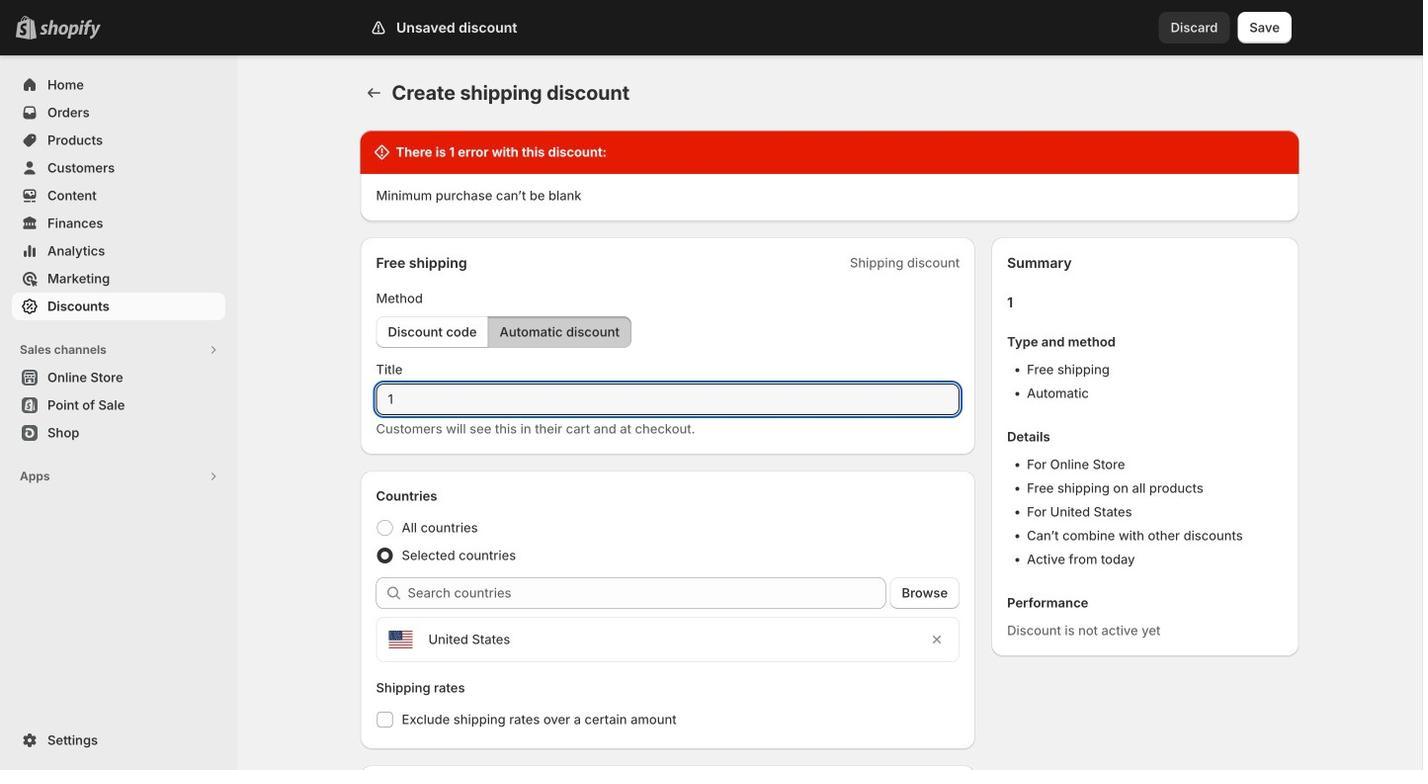 Task type: vqa. For each thing, say whether or not it's contained in the screenshot.
Customers on the top of the page
no



Task type: locate. For each thing, give the bounding box(es) containing it.
None text field
[[376, 384, 960, 415]]

Search countries text field
[[408, 577, 886, 609]]

shopify image
[[40, 20, 101, 39]]



